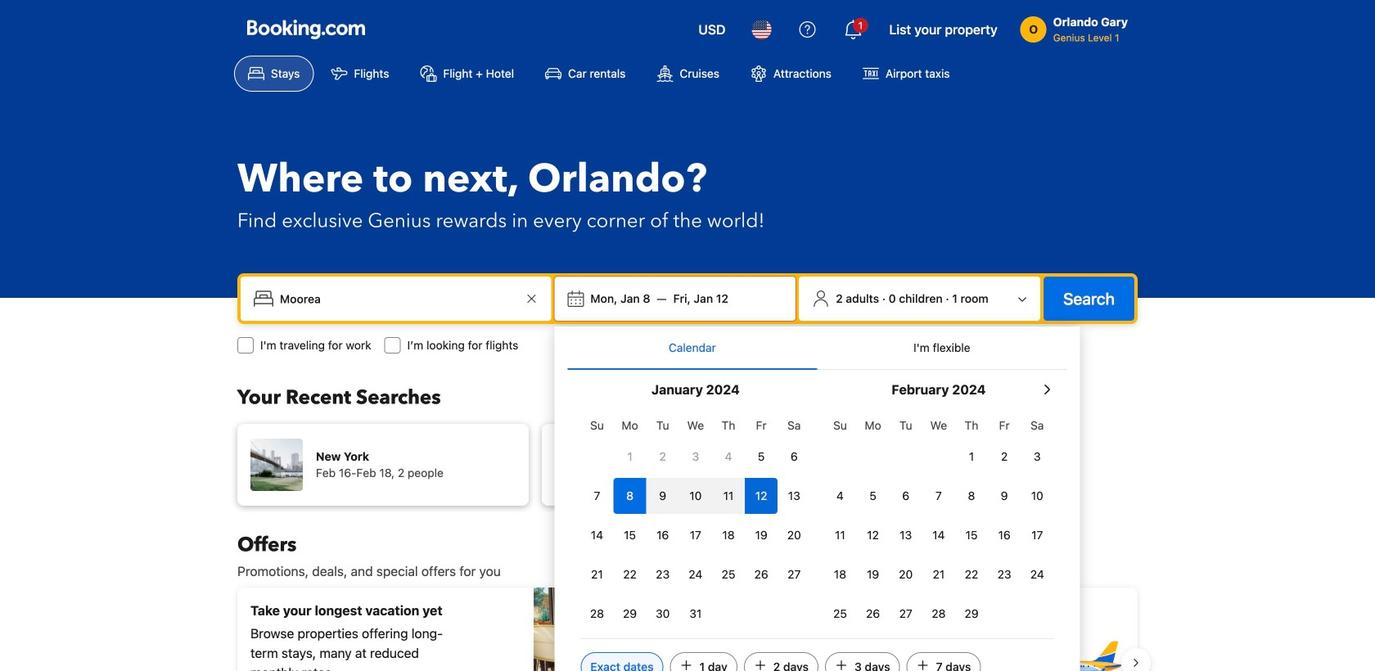 Task type: describe. For each thing, give the bounding box(es) containing it.
27 February 2024 checkbox
[[890, 596, 923, 632]]

12 February 2024 checkbox
[[857, 518, 890, 554]]

1 February 2024 checkbox
[[956, 439, 989, 475]]

11 January 2024 checkbox
[[712, 478, 745, 514]]

1 January 2024 checkbox
[[614, 439, 647, 475]]

17 January 2024 checkbox
[[680, 518, 712, 554]]

5 February 2024 checkbox
[[857, 478, 890, 514]]

1 cell from the left
[[614, 475, 647, 514]]

7 February 2024 checkbox
[[923, 478, 956, 514]]

19 January 2024 checkbox
[[745, 518, 778, 554]]

13 February 2024 checkbox
[[890, 518, 923, 554]]

2 February 2024 checkbox
[[989, 439, 1021, 475]]

14 January 2024 checkbox
[[581, 518, 614, 554]]

31 January 2024 checkbox
[[680, 596, 712, 632]]

booking.com image
[[247, 20, 365, 39]]

take your longest vacation yet image
[[534, 588, 681, 672]]

16 January 2024 checkbox
[[647, 518, 680, 554]]

3 January 2024 checkbox
[[680, 439, 712, 475]]

26 February 2024 checkbox
[[857, 596, 890, 632]]

10 February 2024 checkbox
[[1021, 478, 1054, 514]]

5 January 2024 checkbox
[[745, 439, 778, 475]]

26 January 2024 checkbox
[[745, 557, 778, 593]]

9 January 2024 checkbox
[[647, 478, 680, 514]]

25 February 2024 checkbox
[[824, 596, 857, 632]]

29 January 2024 checkbox
[[614, 596, 647, 632]]

14 February 2024 checkbox
[[923, 518, 956, 554]]

11 February 2024 checkbox
[[824, 518, 857, 554]]

3 February 2024 checkbox
[[1021, 439, 1054, 475]]

24 February 2024 checkbox
[[1021, 557, 1054, 593]]

5 cell from the left
[[745, 475, 778, 514]]

4 cell from the left
[[712, 475, 745, 514]]

24 January 2024 checkbox
[[680, 557, 712, 593]]

your account menu orlando gary genius level 1 element
[[1021, 7, 1135, 45]]

28 February 2024 checkbox
[[923, 596, 956, 632]]

4 February 2024 checkbox
[[824, 478, 857, 514]]



Task type: vqa. For each thing, say whether or not it's contained in the screenshot.
the Tea/Coffee maker at left bottom
no



Task type: locate. For each thing, give the bounding box(es) containing it.
3 cell from the left
[[680, 475, 712, 514]]

6 January 2024 checkbox
[[778, 439, 811, 475]]

20 January 2024 checkbox
[[778, 518, 811, 554]]

17 February 2024 checkbox
[[1021, 518, 1054, 554]]

9 February 2024 checkbox
[[989, 478, 1021, 514]]

8 January 2024 checkbox
[[614, 478, 647, 514]]

2 grid from the left
[[824, 409, 1054, 632]]

22 February 2024 checkbox
[[956, 557, 989, 593]]

cell up 16 january 2024 option
[[647, 475, 680, 514]]

Where are you going? field
[[274, 284, 522, 314]]

13 January 2024 checkbox
[[778, 478, 811, 514]]

27 January 2024 checkbox
[[778, 557, 811, 593]]

cell up 17 january 2024 option
[[680, 475, 712, 514]]

28 January 2024 checkbox
[[581, 596, 614, 632]]

18 January 2024 checkbox
[[712, 518, 745, 554]]

region
[[224, 581, 1151, 672]]

25 January 2024 checkbox
[[712, 557, 745, 593]]

1 grid from the left
[[581, 409, 811, 632]]

15 January 2024 checkbox
[[614, 518, 647, 554]]

1 horizontal spatial grid
[[824, 409, 1054, 632]]

21 February 2024 checkbox
[[923, 557, 956, 593]]

6 February 2024 checkbox
[[890, 478, 923, 514]]

30 January 2024 checkbox
[[647, 596, 680, 632]]

20 February 2024 checkbox
[[890, 557, 923, 593]]

21 January 2024 checkbox
[[581, 557, 614, 593]]

16 February 2024 checkbox
[[989, 518, 1021, 554]]

18 February 2024 checkbox
[[824, 557, 857, 593]]

29 February 2024 checkbox
[[956, 596, 989, 632]]

19 February 2024 checkbox
[[857, 557, 890, 593]]

2 cell from the left
[[647, 475, 680, 514]]

2 January 2024 checkbox
[[647, 439, 680, 475]]

15 February 2024 checkbox
[[956, 518, 989, 554]]

cell up the 15 january 2024 'checkbox'
[[614, 475, 647, 514]]

10 January 2024 checkbox
[[680, 478, 712, 514]]

23 February 2024 checkbox
[[989, 557, 1021, 593]]

cell up 18 january 2024 option
[[712, 475, 745, 514]]

22 January 2024 checkbox
[[614, 557, 647, 593]]

fly away to your dream vacation image
[[1011, 606, 1125, 672]]

grid
[[581, 409, 811, 632], [824, 409, 1054, 632]]

cell up 19 january 2024 option
[[745, 475, 778, 514]]

4 January 2024 checkbox
[[712, 439, 745, 475]]

8 February 2024 checkbox
[[956, 478, 989, 514]]

tab list
[[568, 327, 1067, 371]]

23 January 2024 checkbox
[[647, 557, 680, 593]]

cell
[[614, 475, 647, 514], [647, 475, 680, 514], [680, 475, 712, 514], [712, 475, 745, 514], [745, 475, 778, 514]]

0 horizontal spatial grid
[[581, 409, 811, 632]]

7 January 2024 checkbox
[[581, 478, 614, 514]]

12 January 2024 checkbox
[[745, 478, 778, 514]]



